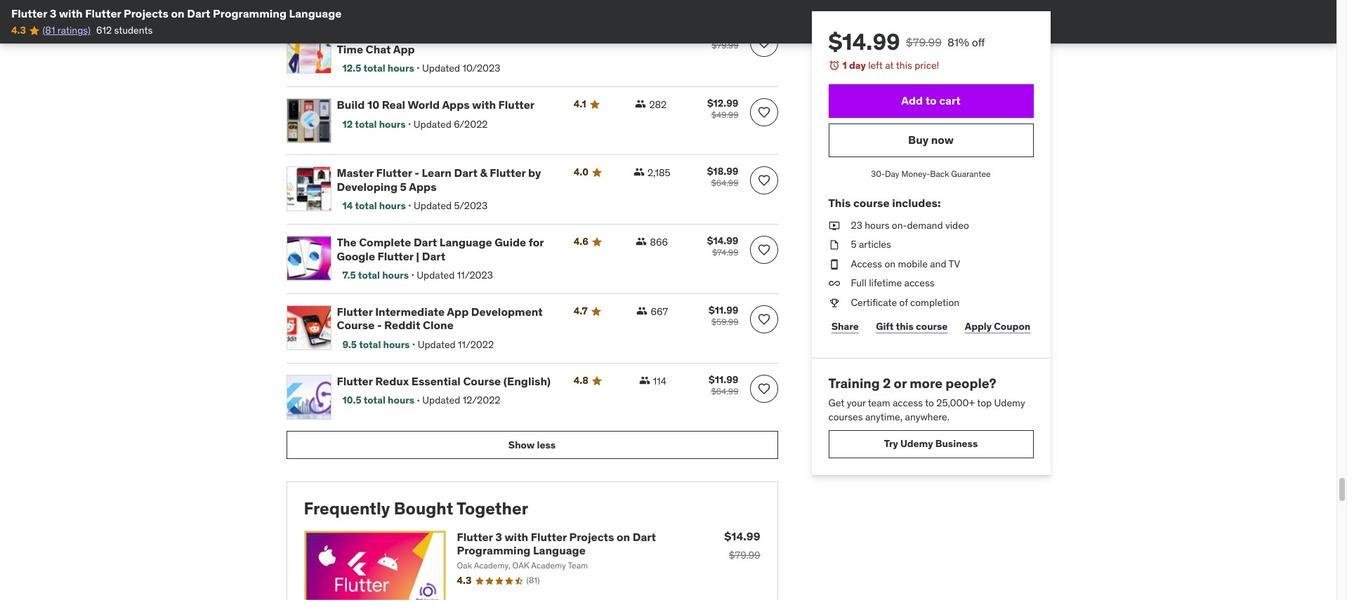 Task type: vqa. For each thing, say whether or not it's contained in the screenshot.
Frequently Bought Together
yes



Task type: locate. For each thing, give the bounding box(es) containing it.
$79.99 for $11.99 $79.99
[[712, 40, 739, 51]]

2 master from the top
[[337, 166, 374, 180]]

flutter 3 with flutter projects on dart programming language oak academy, oak academy team
[[457, 530, 656, 571]]

total for the complete dart language guide for google flutter | dart
[[358, 269, 380, 282]]

programming for flutter 3 with flutter projects on dart programming language oak academy, oak academy team
[[457, 544, 531, 558]]

1 vertical spatial course
[[916, 320, 948, 333]]

0 vertical spatial apps
[[442, 98, 470, 112]]

programming inside 'flutter 3 with flutter projects on dart programming language oak academy, oak academy team'
[[457, 544, 531, 558]]

guarantee
[[952, 168, 991, 179]]

with up ratings)
[[59, 6, 83, 20]]

0 vertical spatial to
[[926, 93, 937, 107]]

this right gift
[[896, 320, 914, 333]]

of
[[900, 296, 908, 309]]

total for build 10 real world apps with flutter
[[355, 118, 377, 130]]

show
[[509, 439, 535, 452]]

master flutter - learn dart & flutter by developing 5 apps link
[[337, 166, 557, 194]]

hours up the articles
[[865, 219, 890, 232]]

off
[[972, 35, 985, 49]]

3 $11.99 from the top
[[709, 374, 739, 387]]

2,185
[[648, 167, 671, 179]]

flutter up oak
[[457, 530, 493, 545]]

flutter up (81
[[11, 6, 47, 20]]

11/2023
[[457, 269, 493, 282]]

app inside flutter intermediate app development course - reddit clone
[[447, 305, 469, 319]]

xsmall image left "114"
[[639, 375, 650, 387]]

hours down chat at left top
[[388, 62, 414, 74]]

1 horizontal spatial -
[[415, 166, 419, 180]]

language inside 'flutter 3 with flutter projects on dart programming language oak academy, oak academy team'
[[533, 544, 586, 558]]

master up 14
[[337, 166, 374, 180]]

language up academy
[[533, 544, 586, 558]]

1 vertical spatial -
[[377, 319, 382, 333]]

$14.99 for $14.99 $74.99
[[707, 235, 739, 248]]

3 up (81
[[50, 6, 56, 20]]

1 horizontal spatial with
[[472, 98, 496, 112]]

5 down 23
[[851, 238, 857, 251]]

for
[[529, 236, 544, 250]]

1 horizontal spatial course
[[463, 375, 501, 389]]

0 horizontal spatial with
[[59, 6, 83, 20]]

xsmall image
[[635, 99, 647, 110], [634, 167, 645, 178], [829, 219, 840, 233], [829, 238, 840, 252], [829, 258, 840, 271], [829, 277, 840, 291], [637, 306, 648, 317]]

1 horizontal spatial language
[[440, 236, 492, 250]]

wishlist image right $18.99 $64.99
[[757, 174, 771, 188]]

12 total hours
[[342, 118, 406, 130]]

3 inside 'flutter 3 with flutter projects on dart programming language oak academy, oak academy team'
[[495, 530, 502, 545]]

redux
[[375, 375, 409, 389]]

2 vertical spatial $11.99
[[709, 374, 739, 387]]

2 horizontal spatial language
[[533, 544, 586, 558]]

time
[[337, 42, 363, 56]]

flutter up 12.5 total hours
[[376, 28, 412, 42]]

course up 23
[[854, 196, 890, 210]]

1 vertical spatial 4.3
[[457, 575, 472, 587]]

updated down 'master flutter app dev by building a real time chat app'
[[422, 62, 460, 74]]

$79.99
[[906, 35, 942, 49], [712, 40, 739, 51], [729, 549, 761, 562]]

$11.99 right 296
[[709, 28, 739, 40]]

$64.99 inside $18.99 $64.99
[[711, 178, 739, 189]]

0 vertical spatial programming
[[213, 6, 287, 20]]

flutter redux essential course (english)
[[337, 375, 551, 389]]

projects inside 'flutter 3 with flutter projects on dart programming language oak academy, oak academy team'
[[569, 530, 614, 545]]

courses
[[829, 411, 863, 424]]

xsmall image left 296
[[637, 29, 648, 40]]

wishlist image right the $74.99
[[757, 243, 771, 257]]

2 wishlist image from the top
[[757, 243, 771, 257]]

$11.99 down the $74.99
[[709, 304, 739, 317]]

udemy right "top"
[[994, 397, 1025, 410]]

xsmall image for flutter redux essential course (english)
[[639, 375, 650, 387]]

4.7
[[574, 305, 588, 318]]

3
[[50, 6, 56, 20], [495, 530, 502, 545]]

anywhere.
[[905, 411, 950, 424]]

0 vertical spatial 4.3
[[11, 24, 26, 37]]

1 vertical spatial $64.99
[[711, 387, 739, 397]]

total right 12
[[355, 118, 377, 130]]

apps up the updated 6/2022
[[442, 98, 470, 112]]

wishlist image
[[757, 36, 771, 50], [757, 243, 771, 257], [757, 382, 771, 396]]

access
[[905, 277, 935, 290], [893, 397, 923, 410]]

flutter down 10/2023
[[499, 98, 535, 112]]

1 horizontal spatial 3
[[495, 530, 502, 545]]

wishlist image right the $59.99
[[757, 313, 771, 327]]

master
[[337, 28, 374, 42], [337, 166, 374, 180]]

0 vertical spatial projects
[[124, 6, 169, 20]]

xsmall image left 282
[[635, 99, 647, 110]]

wishlist image for master flutter - learn dart & flutter by developing 5 apps
[[757, 174, 771, 188]]

1 vertical spatial 5
[[851, 238, 857, 251]]

1 $64.99 from the top
[[711, 178, 739, 189]]

course up 12/2022
[[463, 375, 501, 389]]

30-day money-back guarantee
[[871, 168, 991, 179]]

video
[[946, 219, 969, 232]]

access inside training 2 or more people? get your team access to 25,000+ top udemy courses anytime, anywhere.
[[893, 397, 923, 410]]

dart
[[187, 6, 210, 20], [454, 166, 478, 180], [414, 236, 437, 250], [422, 249, 446, 263], [633, 530, 656, 545]]

4.0
[[574, 166, 589, 179]]

lifetime
[[869, 277, 902, 290]]

5 inside master flutter - learn dart & flutter by developing 5 apps
[[400, 180, 407, 194]]

gift this course link
[[873, 313, 951, 341]]

2 $64.99 from the top
[[711, 387, 739, 397]]

app right chat at left top
[[393, 42, 415, 56]]

app for intermediate
[[447, 305, 469, 319]]

try udemy business link
[[829, 430, 1034, 458]]

-
[[415, 166, 419, 180], [377, 319, 382, 333]]

projects for flutter 3 with flutter projects on dart programming language
[[124, 6, 169, 20]]

0 vertical spatial course
[[854, 196, 890, 210]]

0 horizontal spatial -
[[377, 319, 382, 333]]

1 wishlist image from the top
[[757, 106, 771, 120]]

xsmall image for full lifetime access
[[829, 277, 840, 291]]

1 horizontal spatial apps
[[442, 98, 470, 112]]

25,000+
[[937, 397, 975, 410]]

updated down 'build 10 real world apps with flutter'
[[414, 118, 452, 130]]

0 vertical spatial with
[[59, 6, 83, 20]]

updated
[[422, 62, 460, 74], [414, 118, 452, 130], [414, 199, 452, 212], [417, 269, 455, 282], [418, 338, 456, 351], [422, 394, 460, 407]]

language up 11/2023 at the left top
[[440, 236, 492, 250]]

1 vertical spatial $11.99
[[709, 304, 739, 317]]

share button
[[829, 313, 862, 341]]

hours for build 10 real world apps with flutter
[[379, 118, 406, 130]]

0 vertical spatial $64.99
[[711, 178, 739, 189]]

- left learn at top left
[[415, 166, 419, 180]]

to inside "add to cart" button
[[926, 93, 937, 107]]

projects up the students at left
[[124, 6, 169, 20]]

2 $11.99 from the top
[[709, 304, 739, 317]]

flutter redux essential course (english) link
[[337, 375, 557, 389]]

xsmall image left 23
[[829, 219, 840, 233]]

hours down real
[[379, 118, 406, 130]]

apply coupon
[[965, 320, 1031, 333]]

total down chat at left top
[[364, 62, 386, 74]]

day
[[849, 59, 866, 72]]

master for time
[[337, 28, 374, 42]]

ratings)
[[57, 24, 91, 37]]

- inside flutter intermediate app development course - reddit clone
[[377, 319, 382, 333]]

get
[[829, 397, 845, 410]]

0 vertical spatial wishlist image
[[757, 106, 771, 120]]

flutter up the "9.5"
[[337, 305, 373, 319]]

$12.99
[[707, 97, 739, 110]]

xsmall image for 2,185
[[634, 167, 645, 178]]

$64.99
[[711, 178, 739, 189], [711, 387, 739, 397]]

1 vertical spatial language
[[440, 236, 492, 250]]

updated down master flutter - learn dart & flutter by developing 5 apps
[[414, 199, 452, 212]]

1 horizontal spatial 4.3
[[457, 575, 472, 587]]

1 vertical spatial this
[[896, 320, 914, 333]]

1 master from the top
[[337, 28, 374, 42]]

wishlist image for for
[[757, 243, 771, 257]]

0 horizontal spatial language
[[289, 6, 342, 20]]

1 vertical spatial programming
[[457, 544, 531, 558]]

flutter up 10.5
[[337, 375, 373, 389]]

hours down complete
[[382, 269, 409, 282]]

4.1
[[574, 98, 586, 111]]

2 vertical spatial on
[[617, 530, 630, 545]]

$14.99 $79.99 81% off
[[829, 27, 985, 56]]

language
[[289, 6, 342, 20], [440, 236, 492, 250], [533, 544, 586, 558]]

to inside training 2 or more people? get your team access to 25,000+ top udemy courses anytime, anywhere.
[[925, 397, 934, 410]]

flutter up academy
[[531, 530, 567, 545]]

1 vertical spatial projects
[[569, 530, 614, 545]]

$49.99
[[712, 110, 739, 120]]

$64.99 for flutter redux essential course (english)
[[711, 387, 739, 397]]

1 vertical spatial apps
[[409, 180, 437, 194]]

language for flutter 3 with flutter projects on dart programming language oak academy, oak academy team
[[533, 544, 586, 558]]

with up 6/2022
[[472, 98, 496, 112]]

flutter right &
[[490, 166, 526, 180]]

hours down redux
[[388, 394, 415, 407]]

on for flutter 3 with flutter projects on dart programming language
[[171, 6, 185, 20]]

wishlist image right $49.99
[[757, 106, 771, 120]]

0 vertical spatial on
[[171, 6, 185, 20]]

updated down flutter redux essential course (english)
[[422, 394, 460, 407]]

build
[[337, 98, 365, 112]]

hours down "developing"
[[379, 199, 406, 212]]

buy now
[[908, 133, 954, 147]]

4.3 for (81 ratings)
[[11, 24, 26, 37]]

hours down reddit
[[383, 338, 410, 351]]

$11.99 for master flutter app dev by building a real time chat app
[[709, 28, 739, 40]]

0 vertical spatial 5
[[400, 180, 407, 194]]

2 vertical spatial language
[[533, 544, 586, 558]]

0 horizontal spatial 4.3
[[11, 24, 26, 37]]

certificate
[[851, 296, 897, 309]]

left
[[868, 59, 883, 72]]

projects up team
[[569, 530, 614, 545]]

2
[[883, 375, 891, 392]]

1
[[843, 59, 847, 72]]

total right 10.5
[[364, 394, 386, 407]]

1 vertical spatial wishlist image
[[757, 174, 771, 188]]

0 horizontal spatial on
[[171, 6, 185, 20]]

udemy right "try"
[[901, 438, 933, 450]]

updated down |
[[417, 269, 455, 282]]

programming for flutter 3 with flutter projects on dart programming language
[[213, 6, 287, 20]]

1 vertical spatial 3
[[495, 530, 502, 545]]

master inside 'master flutter app dev by building a real time chat app'
[[337, 28, 374, 42]]

0 horizontal spatial projects
[[124, 6, 169, 20]]

12
[[342, 118, 353, 130]]

by
[[528, 166, 541, 180]]

0 horizontal spatial 5
[[400, 180, 407, 194]]

language for flutter 3 with flutter projects on dart programming language
[[289, 6, 342, 20]]

2 vertical spatial wishlist image
[[757, 313, 771, 327]]

0 vertical spatial language
[[289, 6, 342, 20]]

xsmall image left "5 articles"
[[829, 238, 840, 252]]

this right at
[[896, 59, 913, 72]]

1 to from the top
[[926, 93, 937, 107]]

2 wishlist image from the top
[[757, 174, 771, 188]]

xsmall image left 2,185 at the top of page
[[634, 167, 645, 178]]

apps inside build 10 real world apps with flutter link
[[442, 98, 470, 112]]

with
[[59, 6, 83, 20], [472, 98, 496, 112], [505, 530, 529, 545]]

1 vertical spatial udemy
[[901, 438, 933, 450]]

xsmall image left '866'
[[636, 236, 647, 248]]

1 vertical spatial to
[[925, 397, 934, 410]]

9.5 total hours
[[342, 338, 410, 351]]

0 vertical spatial course
[[337, 319, 375, 333]]

access down or
[[893, 397, 923, 410]]

$79.99 inside "$14.99 $79.99"
[[729, 549, 761, 562]]

$14.99 $79.99
[[725, 530, 761, 562]]

9.5
[[342, 338, 357, 351]]

people?
[[946, 375, 997, 392]]

$64.99 right "114"
[[711, 387, 739, 397]]

1 vertical spatial wishlist image
[[757, 243, 771, 257]]

hours
[[388, 62, 414, 74], [379, 118, 406, 130], [379, 199, 406, 212], [865, 219, 890, 232], [382, 269, 409, 282], [383, 338, 410, 351], [388, 394, 415, 407]]

coupon
[[994, 320, 1031, 333]]

team
[[868, 397, 891, 410]]

updated down clone
[[418, 338, 456, 351]]

1 horizontal spatial 5
[[851, 238, 857, 251]]

show less button
[[286, 432, 778, 460]]

on inside 'flutter 3 with flutter projects on dart programming language oak academy, oak academy team'
[[617, 530, 630, 545]]

total right 14
[[355, 199, 377, 212]]

1 horizontal spatial on
[[617, 530, 630, 545]]

$64.99 up $14.99 $74.99
[[711, 178, 739, 189]]

$14.99
[[829, 27, 901, 56], [707, 235, 739, 248], [725, 530, 761, 544]]

chat
[[366, 42, 391, 56]]

xsmall image for 23 hours on-demand video
[[829, 219, 840, 233]]

3 wishlist image from the top
[[757, 313, 771, 327]]

3 down together
[[495, 530, 502, 545]]

to left cart
[[926, 93, 937, 107]]

add to cart button
[[829, 84, 1034, 118]]

app up updated 11/2022
[[447, 305, 469, 319]]

1 horizontal spatial course
[[916, 320, 948, 333]]

1 horizontal spatial projects
[[569, 530, 614, 545]]

4.3 down oak
[[457, 575, 472, 587]]

2 vertical spatial with
[[505, 530, 529, 545]]

total right 7.5
[[358, 269, 380, 282]]

3 for flutter 3 with flutter projects on dart programming language
[[50, 6, 56, 20]]

flutter inside flutter intermediate app development course - reddit clone
[[337, 305, 373, 319]]

this course includes:
[[829, 196, 941, 210]]

total right the "9.5"
[[359, 338, 381, 351]]

0 horizontal spatial 3
[[50, 6, 56, 20]]

0 vertical spatial this
[[896, 59, 913, 72]]

0 horizontal spatial udemy
[[901, 438, 933, 450]]

course down completion
[[916, 320, 948, 333]]

to up anywhere.
[[925, 397, 934, 410]]

$11.99 down the $59.99
[[709, 374, 739, 387]]

course up the "9.5"
[[337, 319, 375, 333]]

oak
[[513, 561, 530, 571]]

$64.99 inside the $11.99 $64.99
[[711, 387, 739, 397]]

0 vertical spatial access
[[905, 277, 935, 290]]

access down mobile
[[905, 277, 935, 290]]

4.8
[[574, 375, 589, 387]]

$11.99 $59.99
[[709, 304, 739, 328]]

0 horizontal spatial course
[[337, 319, 375, 333]]

flutter intermediate app development course - reddit clone link
[[337, 305, 557, 333]]

0 vertical spatial $14.99
[[829, 27, 901, 56]]

buy now button
[[829, 123, 1034, 157]]

11/2022
[[458, 338, 494, 351]]

0 horizontal spatial programming
[[213, 6, 287, 20]]

1 vertical spatial master
[[337, 166, 374, 180]]

flutter up 612 on the left of the page
[[85, 6, 121, 20]]

add to cart
[[902, 93, 961, 107]]

$74.99
[[712, 248, 739, 258]]

1 horizontal spatial udemy
[[994, 397, 1025, 410]]

xsmall image for access on mobile and tv
[[829, 258, 840, 271]]

xsmall image left 667
[[637, 306, 648, 317]]

master flutter app dev by building a real time chat app link
[[337, 28, 557, 56]]

with inside 'flutter 3 with flutter projects on dart programming language oak academy, oak academy team'
[[505, 530, 529, 545]]

xsmall image left full
[[829, 277, 840, 291]]

2 to from the top
[[925, 397, 934, 410]]

6/2022
[[454, 118, 488, 130]]

language up time
[[289, 6, 342, 20]]

2 vertical spatial wishlist image
[[757, 382, 771, 396]]

with up oak
[[505, 530, 529, 545]]

updated for world
[[414, 118, 452, 130]]

5 up 14 total hours
[[400, 180, 407, 194]]

this
[[896, 59, 913, 72], [896, 320, 914, 333]]

0 vertical spatial $11.99
[[709, 28, 739, 40]]

programming
[[213, 6, 287, 20], [457, 544, 531, 558]]

$79.99 inside $11.99 $79.99
[[712, 40, 739, 51]]

1 vertical spatial $14.99
[[707, 235, 739, 248]]

app left dev
[[414, 28, 436, 42]]

1 vertical spatial access
[[893, 397, 923, 410]]

flutter inside the complete dart language guide for google flutter | dart
[[378, 249, 414, 263]]

apps up updated 5/2023
[[409, 180, 437, 194]]

alarm image
[[829, 60, 840, 71]]

xsmall image
[[637, 29, 648, 40], [636, 236, 647, 248], [829, 296, 840, 310], [639, 375, 650, 387]]

updated 10/2023
[[422, 62, 501, 74]]

- up 9.5 total hours
[[377, 319, 382, 333]]

course inside flutter intermediate app development course - reddit clone
[[337, 319, 375, 333]]

with for flutter 3 with flutter projects on dart programming language oak academy, oak academy team
[[505, 530, 529, 545]]

0 vertical spatial master
[[337, 28, 374, 42]]

14
[[342, 199, 353, 212]]

0 vertical spatial wishlist image
[[757, 36, 771, 50]]

4.3 left (81
[[11, 24, 26, 37]]

master up 12.5
[[337, 28, 374, 42]]

1 wishlist image from the top
[[757, 36, 771, 50]]

master inside master flutter - learn dart & flutter by developing 5 apps
[[337, 166, 374, 180]]

flutter left |
[[378, 249, 414, 263]]

1 vertical spatial on
[[885, 258, 896, 270]]

build 10 real world apps with flutter
[[337, 98, 535, 112]]

clone
[[423, 319, 454, 333]]

updated 11/2022
[[418, 338, 494, 351]]

0 vertical spatial udemy
[[994, 397, 1025, 410]]

1 horizontal spatial programming
[[457, 544, 531, 558]]

bought
[[394, 498, 453, 520]]

0 vertical spatial -
[[415, 166, 419, 180]]

1 $11.99 from the top
[[709, 28, 739, 40]]

2 horizontal spatial with
[[505, 530, 529, 545]]

wishlist image right the $11.99 $64.99
[[757, 382, 771, 396]]

wishlist image
[[757, 106, 771, 120], [757, 174, 771, 188], [757, 313, 771, 327]]

$79.99 for $14.99 $79.99
[[729, 549, 761, 562]]

0 horizontal spatial apps
[[409, 180, 437, 194]]

0 vertical spatial 3
[[50, 6, 56, 20]]

23
[[851, 219, 863, 232]]

114
[[653, 375, 667, 388]]

updated for course
[[422, 394, 460, 407]]

hours for master flutter app dev by building a real time chat app
[[388, 62, 414, 74]]

xsmall image left access
[[829, 258, 840, 271]]

price!
[[915, 59, 940, 72]]

wishlist image for flutter intermediate app development course - reddit clone
[[757, 313, 771, 327]]

wishlist image right $11.99 $79.99
[[757, 36, 771, 50]]

0 horizontal spatial course
[[854, 196, 890, 210]]

2 vertical spatial $14.99
[[725, 530, 761, 544]]

total for master flutter - learn dart & flutter by developing 5 apps
[[355, 199, 377, 212]]

on for flutter 3 with flutter projects on dart programming language oak academy, oak academy team
[[617, 530, 630, 545]]

$79.99 inside $14.99 $79.99 81% off
[[906, 35, 942, 49]]



Task type: describe. For each thing, give the bounding box(es) containing it.
$64.99 for master flutter - learn dart & flutter by developing 5 apps
[[711, 178, 739, 189]]

anytime,
[[866, 411, 903, 424]]

team
[[568, 561, 588, 571]]

1 this from the top
[[896, 59, 913, 72]]

updated 6/2022
[[414, 118, 488, 130]]

2 this from the top
[[896, 320, 914, 333]]

81%
[[948, 35, 969, 49]]

language inside the complete dart language guide for google flutter | dart
[[440, 236, 492, 250]]

oak
[[457, 561, 472, 571]]

gift this course
[[876, 320, 948, 333]]

apps inside master flutter - learn dart & flutter by developing 5 apps
[[409, 180, 437, 194]]

flutter up 14 total hours
[[376, 166, 412, 180]]

back
[[930, 168, 949, 179]]

1 vertical spatial course
[[463, 375, 501, 389]]

flutter 3 with flutter projects on dart programming language
[[11, 6, 342, 20]]

4.6
[[574, 236, 589, 248]]

(81)
[[527, 576, 540, 586]]

3 for flutter 3 with flutter projects on dart programming language oak academy, oak academy team
[[495, 530, 502, 545]]

10/2023
[[463, 62, 501, 74]]

xsmall image for the complete dart language guide for google flutter | dart
[[636, 236, 647, 248]]

$11.99 for flutter redux essential course (english)
[[709, 374, 739, 387]]

reddit
[[384, 319, 420, 333]]

app for flutter
[[414, 28, 436, 42]]

real
[[382, 98, 405, 112]]

81 reviews element
[[527, 576, 540, 587]]

5 articles
[[851, 238, 891, 251]]

learn
[[422, 166, 452, 180]]

master for developing
[[337, 166, 374, 180]]

and
[[930, 258, 947, 270]]

training
[[829, 375, 880, 392]]

hours for master flutter - learn dart & flutter by developing 5 apps
[[379, 199, 406, 212]]

updated for learn
[[414, 199, 452, 212]]

612 students
[[96, 24, 153, 37]]

updated for language
[[417, 269, 455, 282]]

a
[[525, 28, 533, 42]]

apply
[[965, 320, 992, 333]]

less
[[537, 439, 556, 452]]

or
[[894, 375, 907, 392]]

projects for flutter 3 with flutter projects on dart programming language oak academy, oak academy team
[[569, 530, 614, 545]]

total for master flutter app dev by building a real time chat app
[[364, 62, 386, 74]]

training 2 or more people? get your team access to 25,000+ top udemy courses anytime, anywhere.
[[829, 375, 1025, 424]]

hours for flutter intermediate app development course - reddit clone
[[383, 338, 410, 351]]

business
[[936, 438, 978, 450]]

dev
[[439, 28, 459, 42]]

frequently bought together
[[304, 498, 528, 520]]

udemy inside training 2 or more people? get your team access to 25,000+ top udemy courses anytime, anywhere.
[[994, 397, 1025, 410]]

add
[[902, 93, 923, 107]]

developing
[[337, 180, 398, 194]]

intermediate
[[375, 305, 445, 319]]

wishlist image for building
[[757, 36, 771, 50]]

xsmall image for master flutter app dev by building a real time chat app
[[637, 29, 648, 40]]

667
[[651, 306, 668, 318]]

(english)
[[504, 375, 551, 389]]

updated for development
[[418, 338, 456, 351]]

(81 ratings)
[[42, 24, 91, 37]]

1 vertical spatial with
[[472, 98, 496, 112]]

2 horizontal spatial on
[[885, 258, 896, 270]]

wishlist image for build 10 real world apps with flutter
[[757, 106, 771, 120]]

$11.99 $79.99
[[709, 28, 739, 51]]

on-
[[892, 219, 907, 232]]

essential
[[411, 375, 461, 389]]

together
[[457, 498, 528, 520]]

7.5 total hours
[[342, 269, 409, 282]]

articles
[[859, 238, 891, 251]]

$11.99 $64.99
[[709, 374, 739, 397]]

3 wishlist image from the top
[[757, 382, 771, 396]]

try
[[884, 438, 898, 450]]

show less
[[509, 439, 556, 452]]

xsmall image for 667
[[637, 306, 648, 317]]

$59.99
[[712, 317, 739, 328]]

guide
[[495, 236, 526, 250]]

building
[[478, 28, 523, 42]]

xsmall image for 5 articles
[[829, 238, 840, 252]]

(81
[[42, 24, 55, 37]]

build 10 real world apps with flutter link
[[337, 98, 557, 112]]

cart
[[939, 93, 961, 107]]

12/2022
[[463, 394, 501, 407]]

$18.99
[[707, 165, 739, 178]]

- inside master flutter - learn dart & flutter by developing 5 apps
[[415, 166, 419, 180]]

10.5
[[342, 394, 362, 407]]

academy
[[531, 561, 566, 571]]

xsmall image for 282
[[635, 99, 647, 110]]

more
[[910, 375, 943, 392]]

access
[[851, 258, 883, 270]]

development
[[471, 305, 543, 319]]

$14.99 $74.99
[[707, 235, 739, 258]]

4.3 for (81)
[[457, 575, 472, 587]]

academy,
[[474, 561, 510, 571]]

$12.99 $49.99
[[707, 97, 739, 120]]

students
[[114, 24, 153, 37]]

7.5
[[342, 269, 356, 282]]

xsmall image up share
[[829, 296, 840, 310]]

tv
[[949, 258, 960, 270]]

by
[[462, 28, 475, 42]]

flutter inside 'master flutter app dev by building a real time chat app'
[[376, 28, 412, 42]]

demand
[[907, 219, 943, 232]]

hours for flutter redux essential course (english)
[[388, 394, 415, 407]]

total for flutter intermediate app development course - reddit clone
[[359, 338, 381, 351]]

updated for dev
[[422, 62, 460, 74]]

with for flutter 3 with flutter projects on dart programming language
[[59, 6, 83, 20]]

google
[[337, 249, 375, 263]]

$11.99 for flutter intermediate app development course - reddit clone
[[709, 304, 739, 317]]

dart inside 'flutter 3 with flutter projects on dart programming language oak academy, oak academy team'
[[633, 530, 656, 545]]

total for flutter redux essential course (english)
[[364, 394, 386, 407]]

master flutter app dev by building a real time chat app
[[337, 28, 555, 56]]

dart inside master flutter - learn dart & flutter by developing 5 apps
[[454, 166, 478, 180]]

$79.99 for $14.99 $79.99 81% off
[[906, 35, 942, 49]]

full lifetime access
[[851, 277, 935, 290]]

hours for the complete dart language guide for google flutter | dart
[[382, 269, 409, 282]]

23 hours on-demand video
[[851, 219, 969, 232]]

updated 12/2022
[[422, 394, 501, 407]]

the
[[337, 236, 357, 250]]

real
[[535, 28, 555, 42]]

30-
[[871, 168, 885, 179]]

$14.99 for $14.99 $79.99
[[725, 530, 761, 544]]

282
[[649, 99, 667, 111]]

$14.99 for $14.99 $79.99 81% off
[[829, 27, 901, 56]]

money-
[[902, 168, 930, 179]]



